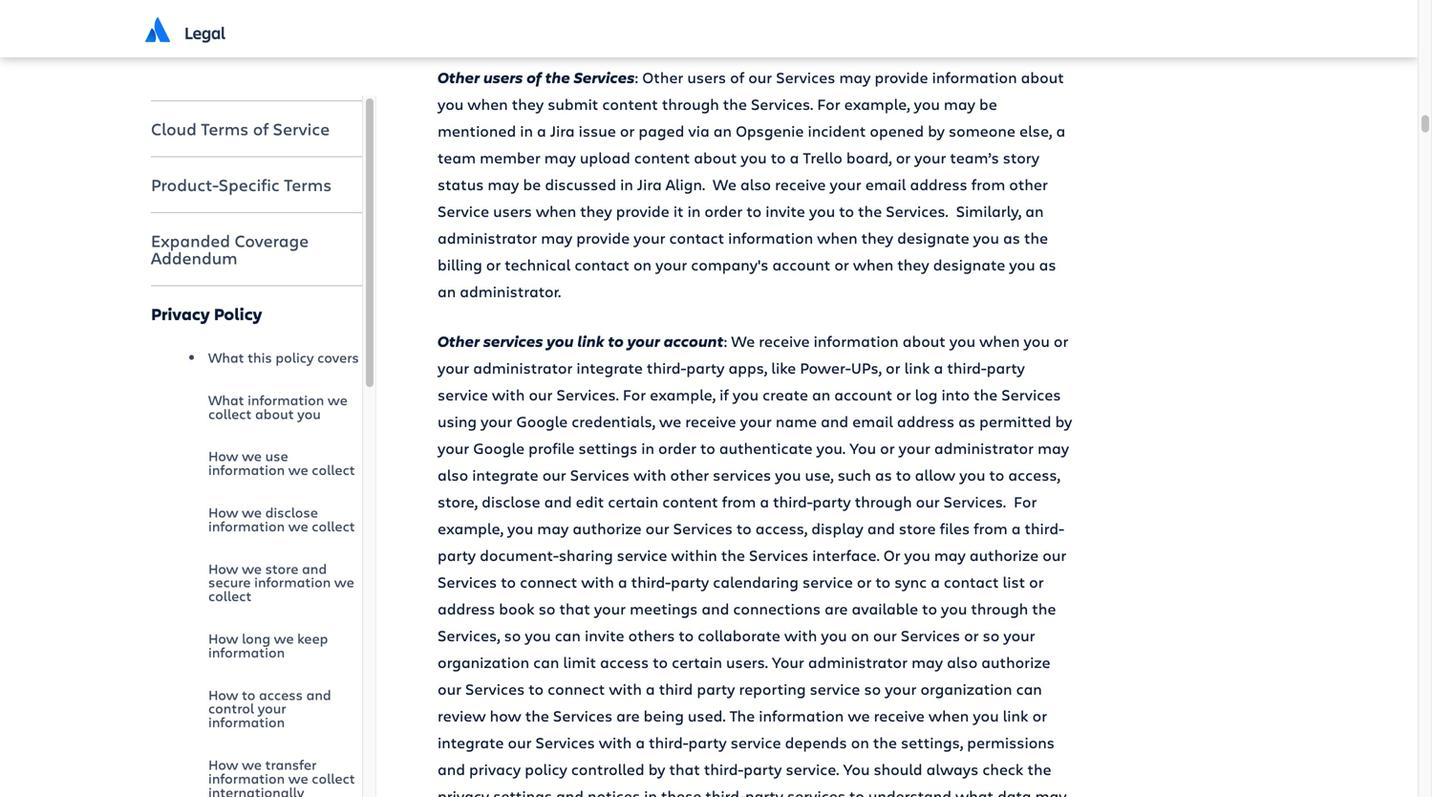 Task type: describe. For each thing, give the bounding box(es) containing it.
review
[[438, 706, 486, 726]]

how for how we disclose information we collect
[[208, 503, 238, 521]]

product-specific terms link
[[151, 162, 362, 208]]

other inside : other users of our services may provide information about you when they submit content through the services. for example, you may be mentioned in a jira issue or paged via an opsgenie incident opened by someone else, a team member may upload content about you to a trello board, or your team's story status may be discussed in jira align.  we also receive your email address from other service users when they provide it in order to invite you to the services.  similarly, an administrator may provide your contact information when they designate you as the billing or technical contact on your company's account or when they designate you as an administrator.
[[643, 67, 684, 88]]

paged
[[639, 121, 685, 141]]

from inside : other users of our services may provide information about you when they submit content through the services. for example, you may be mentioned in a jira issue or paged via an opsgenie incident opened by someone else, a team member may upload content about you to a trello board, or your team's story status may be discussed in jira align.  we also receive your email address from other service users when they provide it in order to invite you to the services.  similarly, an administrator may provide your contact information when they designate you as the billing or technical contact on your company's account or when they designate you as an administrator.
[[972, 174, 1006, 195]]

1 vertical spatial are
[[617, 706, 640, 726]]

party down the
[[745, 786, 784, 797]]

legal link
[[184, 0, 226, 57]]

party down store, on the bottom of the page
[[438, 545, 476, 566]]

: other users of our services may provide information about you when they submit content through the services. for example, you may be mentioned in a jira issue or paged via an opsgenie incident opened by someone else, a team member may upload content about you to a trello board, or your team's story status may be discussed in jira align.  we also receive your email address from other service users when they provide it in order to invite you to the services.  similarly, an administrator may provide your contact information when they designate you as the billing or technical contact on your company's account or when they designate you as an administrator.
[[438, 67, 1066, 302]]

collect for how we transfer information we collect internationally
[[312, 769, 355, 788]]

with down sharing
[[582, 572, 615, 592]]

0 vertical spatial certain
[[608, 491, 659, 512]]

with up your
[[785, 625, 818, 646]]

1 vertical spatial that
[[670, 759, 700, 780]]

third- right these
[[706, 786, 745, 797]]

or
[[884, 545, 901, 566]]

2 vertical spatial authorize
[[982, 652, 1051, 673]]

administrator down available
[[809, 652, 908, 673]]

third- up the list
[[1025, 518, 1065, 539]]

allow
[[915, 465, 956, 485]]

legal
[[184, 21, 226, 44]]

services up permitted
[[1002, 384, 1062, 405]]

mentioned
[[438, 121, 516, 141]]

services down available
[[901, 625, 961, 646]]

may down files in the right of the page
[[935, 545, 966, 566]]

your up authenticate
[[740, 411, 772, 432]]

product-
[[151, 174, 219, 196]]

authenticate
[[720, 438, 813, 459]]

third- down 'use,'
[[773, 491, 813, 512]]

receive down if on the right
[[686, 411, 737, 432]]

service up depends at the bottom
[[810, 679, 861, 699]]

how
[[490, 706, 522, 726]]

services up edit
[[570, 465, 630, 485]]

1 vertical spatial address
[[897, 411, 955, 432]]

service down the
[[731, 732, 782, 753]]

0 vertical spatial contact
[[670, 228, 725, 248]]

notices
[[588, 786, 641, 797]]

0 vertical spatial google
[[517, 411, 568, 432]]

we inside what information we collect about you
[[328, 390, 348, 409]]

service up using at the bottom
[[438, 384, 488, 405]]

services up within
[[674, 518, 733, 539]]

services up calendaring
[[749, 545, 809, 566]]

information inside how we disclose information we collect
[[208, 517, 285, 535]]

secure
[[208, 573, 251, 591]]

how for how to access and control your information
[[208, 685, 238, 704]]

access inside the how to access and control your information
[[259, 685, 303, 704]]

on inside : other users of our services may provide information about you when they submit content through the services. for example, you may be mentioned in a jira issue or paged via an opsgenie incident opened by someone else, a team member may upload content about you to a trello board, or your team's story status may be discussed in jira align.  we also receive your email address from other service users when they provide it in order to invite you to the services.  similarly, an administrator may provide your contact information when they designate you as the billing or technical contact on your company's account or when they designate you as an administrator.
[[634, 254, 652, 275]]

with up controlled
[[599, 732, 632, 753]]

2 vertical spatial provide
[[577, 228, 630, 248]]

invite inside : other users of our services may provide information about you when they submit content through the services. for example, you may be mentioned in a jira issue or paged via an opsgenie incident opened by someone else, a team member may upload content about you to a trello board, or your team's story status may be discussed in jira align.  we also receive your email address from other service users when they provide it in order to invite you to the services.  similarly, an administrator may provide your contact information when they designate you as the billing or technical contact on your company's account or when they designate you as an administrator.
[[766, 201, 806, 221]]

an right similarly, in the top right of the page
[[1026, 201, 1044, 221]]

document-
[[480, 545, 559, 566]]

product-specific terms
[[151, 174, 332, 196]]

your
[[772, 652, 805, 673]]

1 vertical spatial certain
[[672, 652, 723, 673]]

1 vertical spatial content
[[634, 147, 690, 168]]

users up mentioned
[[484, 67, 523, 88]]

privacy
[[151, 302, 210, 325]]

keep
[[297, 629, 328, 648]]

other for other users of the services
[[438, 67, 480, 88]]

party left service. at right bottom
[[744, 759, 782, 780]]

it
[[674, 201, 684, 221]]

controlled
[[571, 759, 645, 780]]

opsgenie
[[736, 121, 804, 141]]

we inside how long we keep information
[[274, 629, 294, 648]]

information inside how we use information we collect
[[208, 460, 285, 479]]

our inside : other users of our services may provide information about you when they submit content through the services. for example, you may be mentioned in a jira issue or paged via an opsgenie incident opened by someone else, a team member may upload content about you to a trello board, or your team's story status may be discussed in jira align.  we also receive your email address from other service users when they provide it in order to invite you to the services.  similarly, an administrator may provide your contact information when they designate you as the billing or technical contact on your company's account or when they designate you as an administrator.
[[749, 67, 773, 88]]

jira
[[638, 174, 662, 195]]

2 horizontal spatial also
[[947, 652, 978, 673]]

your up credentials, in the bottom of the page
[[628, 331, 660, 351]]

upload
[[580, 147, 631, 168]]

administrator.
[[460, 281, 561, 302]]

administrator down permitted
[[935, 438, 1034, 459]]

covers
[[317, 348, 359, 367]]

services up how
[[466, 679, 525, 699]]

party down used.
[[689, 732, 727, 753]]

1 vertical spatial privacy
[[438, 786, 490, 797]]

services up controlled
[[536, 732, 595, 753]]

store inside : we receive information about you when you or your administrator integrate third-party apps, like power-ups, or link a third-party service with our services. for example, if you create an account or log into the services using your google credentials, we receive your name and email address as permitted by your google profile settings in order to authenticate you. you or your administrator may also integrate our services with other services you use, such as to allow you to access, store, disclose and edit certain content from a third-party through our services.  for example, you may authorize our services to access, display and store files from a third- party document-sharing service within the services interface. or you may authorize our services to connect with a third-party calendaring service or to sync a contact list or address book so that your meetings and connections are available to you through the services, so you can invite others to collaborate with you on our services or so your organization can limit access to certain users. your administrator may also authorize our services to connect with a third party reporting service so your organization can review how the services are being used. the information we receive when you link or integrate our services with a third-party service depends on the settings, permissions and privacy policy controlled by that third-party service. you should always check the privacy settings and notices in these third-party services to underst
[[899, 518, 936, 539]]

how for how long we keep information
[[208, 629, 238, 648]]

about up else, a
[[1022, 67, 1065, 88]]

this
[[248, 348, 272, 367]]

your down trello on the right top
[[830, 174, 862, 195]]

your up allow
[[899, 438, 931, 459]]

apps,
[[729, 358, 768, 378]]

create
[[763, 384, 809, 405]]

services. for
[[751, 94, 841, 114]]

party up used.
[[697, 679, 736, 699]]

edit
[[576, 491, 604, 512]]

1 vertical spatial also
[[438, 465, 469, 485]]

about inside what information we collect about you
[[255, 404, 294, 423]]

permissions
[[968, 732, 1055, 753]]

collect for how we use information we collect
[[312, 460, 355, 479]]

addendum
[[151, 246, 238, 269]]

disclose inside : we receive information about you when you or your administrator integrate third-party apps, like power-ups, or link a third-party service with our services. for example, if you create an account or log into the services using your google credentials, we receive your name and email address as permitted by your google profile settings in order to authenticate you. you or your administrator may also integrate our services with other services you use, such as to allow you to access, store, disclose and edit certain content from a third-party through our services.  for example, you may authorize our services to access, display and store files from a third- party document-sharing service within the services interface. or you may authorize our services to connect with a third-party calendaring service or to sync a contact list or address book so that your meetings and connections are available to you through the services, so you can invite others to collaborate with you on our services or so your organization can limit access to certain users. your administrator may also authorize our services to connect with a third party reporting service so your organization can review how the services are being used. the information we receive when you link or integrate our services with a third-party service depends on the settings, permissions and privacy policy controlled by that third-party service. you should always check the privacy settings and notices in these third-party services to underst
[[482, 491, 541, 512]]

information up company's
[[729, 228, 814, 248]]

privacy policy link
[[151, 291, 362, 336]]

what for what this policy covers
[[208, 348, 244, 367]]

an right via
[[714, 121, 732, 141]]

and left edit
[[545, 491, 572, 512]]

third- up into
[[948, 358, 987, 378]]

account inside : other users of our services may provide information about you when they submit content through the services. for example, you may be mentioned in a jira issue or paged via an opsgenie incident opened by someone else, a team member may upload content about you to a trello board, or your team's story status may be discussed in jira align.  we also receive your email address from other service users when they provide it in order to invite you to the services.  similarly, an administrator may provide your contact information when they designate you as the billing or technical contact on your company's account or when they designate you as an administrator.
[[773, 254, 831, 275]]

0 vertical spatial authorize
[[573, 518, 642, 539]]

1 vertical spatial be
[[523, 174, 541, 195]]

your inside the how to access and control your information
[[258, 699, 286, 718]]

1 vertical spatial link
[[905, 358, 931, 378]]

and up collaborate
[[702, 599, 730, 619]]

0 horizontal spatial by
[[649, 759, 666, 780]]

how long we keep information link
[[208, 618, 362, 674]]

users up via
[[688, 67, 727, 88]]

party down within
[[671, 572, 710, 592]]

display
[[812, 518, 864, 539]]

1 horizontal spatial services
[[713, 465, 772, 485]]

third- down used.
[[704, 759, 744, 780]]

: we receive information about you when you or your administrator integrate third-party apps, like power-ups, or link a third-party service with our services. for example, if you create an account or log into the services using your google credentials, we receive your name and email address as permitted by your google profile settings in order to authenticate you. you or your administrator may also integrate our services with other services you use, such as to allow you to access, store, disclose and edit certain content from a third-party through our services.  for example, you may authorize our services to access, display and store files from a third- party document-sharing service within the services interface. or you may authorize our services to connect with a third-party calendaring service or to sync a contact list or address book so that your meetings and connections are available to you through the services, so you can invite others to collaborate with you on our services or so your organization can limit access to certain users. your administrator may also authorize our services to connect with a third party reporting service so your organization can review how the services are being used. the information we receive when you link or integrate our services with a third-party service depends on the settings, permissions and privacy policy controlled by that third-party service. you should always check the privacy settings and notices in these third-party services to underst
[[438, 331, 1073, 797]]

transfer
[[265, 755, 317, 774]]

others
[[629, 625, 675, 646]]

your up settings,
[[885, 679, 917, 699]]

1 vertical spatial account
[[664, 331, 724, 351]]

your down jira
[[634, 228, 666, 248]]

how we store and secure information we collect
[[208, 559, 354, 605]]

other inside : other users of our services may provide information about you when they submit content through the services. for example, you may be mentioned in a jira issue or paged via an opsgenie incident opened by someone else, a team member may upload content about you to a trello board, or your team's story status may be discussed in jira align.  we also receive your email address from other service users when they provide it in order to invite you to the services.  similarly, an administrator may provide your contact information when they designate you as the billing or technical contact on your company's account or when they designate you as an administrator.
[[1010, 174, 1049, 195]]

may down available
[[912, 652, 944, 673]]

your down using at the bottom
[[438, 438, 470, 459]]

terms inside "link"
[[284, 174, 332, 196]]

like
[[772, 358, 796, 378]]

0 vertical spatial integrate
[[577, 358, 643, 378]]

what this policy covers link
[[208, 336, 362, 379]]

2 vertical spatial services
[[788, 786, 846, 797]]

how we use information we collect link
[[208, 435, 362, 491]]

align.  we
[[666, 174, 737, 195]]

and up the or
[[868, 518, 896, 539]]

about up align.  we at the top
[[694, 147, 737, 168]]

1 vertical spatial provide
[[616, 201, 670, 221]]

2 vertical spatial can
[[1017, 679, 1043, 699]]

2 vertical spatial from
[[974, 518, 1008, 539]]

settings,
[[901, 732, 964, 753]]

1 vertical spatial connect
[[548, 679, 605, 699]]

how we transfer information we collect internationally link
[[208, 744, 362, 797]]

2 vertical spatial on
[[851, 732, 870, 753]]

content inside : we receive information about you when you or your administrator integrate third-party apps, like power-ups, or link a third-party service with our services. for example, if you create an account or log into the services using your google credentials, we receive your name and email address as permitted by your google profile settings in order to authenticate you. you or your administrator may also integrate our services with other services you use, such as to allow you to access, store, disclose and edit certain content from a third-party through our services.  for example, you may authorize our services to access, display and store files from a third- party document-sharing service within the services interface. or you may authorize our services to connect with a third-party calendaring service or to sync a contact list or address book so that your meetings and connections are available to you through the services, so you can invite others to collaborate with you on our services or so your organization can limit access to certain users. your administrator may also authorize our services to connect with a third party reporting service so your organization can review how the services are being used. the information we receive when you link or integrate our services with a third-party service depends on the settings, permissions and privacy policy controlled by that third-party service. you should always check the privacy settings and notices in these third-party services to underst
[[663, 491, 719, 512]]

administrator inside : other users of our services may provide information about you when they submit content through the services. for example, you may be mentioned in a jira issue or paged via an opsgenie incident opened by someone else, a team member may upload content about you to a trello board, or your team's story status may be discussed in jira align.  we also receive your email address from other service users when they provide it in order to invite you to the services.  similarly, an administrator may provide your contact information when they designate you as the billing or technical contact on your company's account or when they designate you as an administrator.
[[438, 228, 537, 248]]

1 horizontal spatial for
[[1014, 491, 1038, 512]]

in right it
[[688, 201, 701, 221]]

1 vertical spatial settings
[[493, 786, 553, 797]]

the
[[730, 706, 755, 726]]

reporting
[[739, 679, 806, 699]]

services.
[[557, 384, 619, 405]]

store,
[[438, 491, 478, 512]]

through inside : other users of our services may provide information about you when they submit content through the services. for example, you may be mentioned in a jira issue or paged via an opsgenie incident opened by someone else, a team member may upload content about you to a trello board, or your team's story status may be discussed in jira align.  we also receive your email address from other service users when they provide it in order to invite you to the services.  similarly, an administrator may provide your contact information when they designate you as the billing or technical contact on your company's account or when they designate you as an administrator.
[[662, 94, 720, 114]]

information inside how we store and secure information we collect
[[254, 573, 331, 591]]

with left 'third'
[[609, 679, 642, 699]]

service.
[[786, 759, 840, 780]]

2 vertical spatial example,
[[438, 518, 504, 539]]

what for what information we collect about you
[[208, 390, 244, 409]]

1 horizontal spatial organization
[[921, 679, 1013, 699]]

: for other users of the services
[[635, 67, 639, 88]]

0 vertical spatial provide
[[875, 67, 929, 88]]

collect for how we disclose information we collect
[[312, 517, 355, 535]]

1 vertical spatial from
[[722, 491, 756, 512]]

check
[[983, 759, 1024, 780]]

1 vertical spatial can
[[534, 652, 560, 673]]

may up discussed
[[545, 147, 576, 168]]

0 horizontal spatial contact
[[575, 254, 630, 275]]

your up using at the bottom
[[438, 358, 470, 378]]

collect inside what information we collect about you
[[208, 404, 252, 423]]

0 vertical spatial terms
[[201, 118, 249, 140]]

control
[[208, 699, 254, 718]]

0 horizontal spatial for
[[623, 384, 646, 405]]

0 vertical spatial are
[[825, 599, 848, 619]]

administrator down other services you link to your account on the top of the page
[[473, 358, 573, 378]]

incident
[[808, 121, 866, 141]]

expanded coverage addendum link
[[151, 218, 362, 280]]

available
[[852, 599, 919, 619]]

how we transfer information we collect internationally
[[208, 755, 355, 797]]

what information we collect about you
[[208, 390, 348, 423]]

else, a
[[1020, 121, 1066, 141]]

sharing
[[559, 545, 613, 566]]

information up ups,
[[814, 331, 899, 351]]

via
[[689, 121, 710, 141]]

if
[[720, 384, 729, 405]]

list
[[1003, 572, 1026, 592]]

power-
[[800, 358, 851, 378]]

in left these
[[644, 786, 658, 797]]

receive up like on the top right of page
[[759, 331, 810, 351]]

such
[[838, 465, 872, 485]]

specific
[[219, 174, 280, 196]]

other for other services you link to your account
[[438, 331, 480, 351]]

party up 'display'
[[813, 491, 851, 512]]

2 vertical spatial address
[[438, 599, 495, 619]]

information up someone
[[933, 67, 1018, 88]]

your left meetings
[[594, 599, 626, 619]]

information inside what information we collect about you
[[248, 390, 324, 409]]

may down member
[[488, 174, 519, 195]]

information inside how long we keep information
[[208, 643, 285, 661]]

1 vertical spatial designate
[[934, 254, 1006, 275]]

and down controlled
[[556, 786, 584, 797]]

0 vertical spatial connect
[[520, 572, 578, 592]]

ups,
[[851, 358, 882, 378]]

third- up credentials, in the bottom of the page
[[647, 358, 687, 378]]

how we disclose information we collect
[[208, 503, 355, 535]]

opened
[[870, 121, 925, 141]]

address inside : other users of our services may provide information about you when they submit content through the services. for example, you may be mentioned in a jira issue or paged via an opsgenie incident opened by someone else, a team member may upload content about you to a trello board, or your team's story status may be discussed in jira align.  we also receive your email address from other service users when they provide it in order to invite you to the services.  similarly, an administrator may provide your contact information when they designate you as the billing or technical contact on your company's account or when they designate you as an administrator.
[[910, 174, 968, 195]]

1 vertical spatial integrate
[[472, 465, 539, 485]]

your down it
[[656, 254, 688, 275]]

other users of the services
[[438, 67, 635, 88]]

should
[[874, 759, 923, 780]]

1 vertical spatial through
[[855, 491, 913, 512]]

third- down being
[[649, 732, 689, 753]]

and down review on the left
[[438, 759, 466, 780]]

always
[[927, 759, 979, 780]]

in left jira
[[621, 174, 634, 195]]

credentials,
[[572, 411, 656, 432]]

services up services,
[[438, 572, 497, 592]]

what information we collect about you link
[[208, 379, 362, 435]]

about inside : we receive information about you when you or your administrator integrate third-party apps, like power-ups, or link a third-party service with our services. for example, if you create an account or log into the services using your google credentials, we receive your name and email address as permitted by your google profile settings in order to authenticate you. you or your administrator may also integrate our services with other services you use, such as to allow you to access, store, disclose and edit certain content from a third-party through our services.  for example, you may authorize our services to access, display and store files from a third- party document-sharing service within the services interface. or you may authorize our services to connect with a third-party calendaring service or to sync a contact list or address book so that your meetings and connections are available to you through the services, so you can invite others to collaborate with you on our services or so your organization can limit access to certain users. your administrator may also authorize our services to connect with a third party reporting service so your organization can review how the services are being used. the information we receive when you link or integrate our services with a third-party service depends on the settings, permissions and privacy policy controlled by that third-party service. you should always check the privacy settings and notices in these third-party services to underst
[[903, 331, 946, 351]]

company's
[[691, 254, 769, 275]]

discussed
[[545, 174, 617, 195]]

an down billing at the left
[[438, 281, 456, 302]]

you inside what information we collect about you
[[297, 404, 321, 423]]

other services you link to your account
[[438, 331, 724, 351]]

0 vertical spatial can
[[555, 625, 581, 646]]

status
[[438, 174, 484, 195]]

sync
[[895, 572, 927, 592]]

1 vertical spatial access,
[[756, 518, 808, 539]]

service down interface.
[[803, 572, 854, 592]]

of for the
[[527, 67, 542, 88]]



Task type: locate. For each thing, give the bounding box(es) containing it.
within
[[672, 545, 718, 566]]

be
[[980, 94, 998, 114], [523, 174, 541, 195]]

store inside how we store and secure information we collect
[[265, 559, 299, 578]]

1 horizontal spatial be
[[980, 94, 998, 114]]

you
[[438, 94, 464, 114], [914, 94, 941, 114], [741, 147, 767, 168], [810, 201, 836, 221], [974, 228, 1000, 248], [1010, 254, 1036, 275], [547, 331, 574, 351], [950, 331, 976, 351], [1024, 331, 1050, 351], [733, 384, 759, 405], [297, 404, 321, 423], [775, 465, 802, 485], [960, 465, 986, 485], [508, 518, 534, 539], [905, 545, 931, 566], [942, 599, 968, 619], [525, 625, 551, 646], [822, 625, 848, 646], [973, 706, 1000, 726]]

third-
[[647, 358, 687, 378], [948, 358, 987, 378], [773, 491, 813, 512], [1025, 518, 1065, 539], [632, 572, 671, 592], [649, 732, 689, 753], [704, 759, 744, 780], [706, 786, 745, 797]]

authorize
[[573, 518, 642, 539], [970, 545, 1039, 566], [982, 652, 1051, 673]]

services down limit
[[553, 706, 613, 726]]

your right using at the bottom
[[481, 411, 513, 432]]

jira issue
[[550, 121, 616, 141]]

how
[[208, 447, 238, 465], [208, 503, 238, 521], [208, 559, 238, 578], [208, 629, 238, 648], [208, 685, 238, 704], [208, 755, 238, 774]]

2 what from the top
[[208, 390, 244, 409]]

also up store, on the bottom of the page
[[438, 465, 469, 485]]

by inside : other users of our services may provide information about you when they submit content through the services. for example, you may be mentioned in a jira issue or paged via an opsgenie incident opened by someone else, a team member may upload content about you to a trello board, or your team's story status may be discussed in jira align.  we also receive your email address from other service users when they provide it in order to invite you to the services.  similarly, an administrator may provide your contact information when they designate you as the billing or technical contact on your company's account or when they designate you as an administrator.
[[928, 121, 945, 141]]

in up member
[[520, 121, 533, 141]]

services,
[[438, 625, 500, 646]]

service
[[438, 384, 488, 405], [617, 545, 668, 566], [803, 572, 854, 592], [810, 679, 861, 699], [731, 732, 782, 753]]

third- up meetings
[[632, 572, 671, 592]]

0 horizontal spatial policy
[[276, 348, 314, 367]]

of up opsgenie
[[730, 67, 745, 88]]

2 vertical spatial content
[[663, 491, 719, 512]]

link
[[578, 331, 605, 351], [905, 358, 931, 378], [1003, 706, 1029, 726]]

how inside how we disclose information we collect
[[208, 503, 238, 521]]

terms right cloud
[[201, 118, 249, 140]]

how for how we transfer information we collect internationally
[[208, 755, 238, 774]]

2 horizontal spatial example,
[[845, 94, 911, 114]]

in down credentials, in the bottom of the page
[[642, 438, 655, 459]]

expanded
[[151, 230, 230, 252]]

address up services,
[[438, 599, 495, 619]]

1 vertical spatial you
[[844, 759, 870, 780]]

0 vertical spatial access,
[[1009, 465, 1061, 485]]

how we store and secure information we collect link
[[208, 548, 362, 618]]

submit
[[548, 94, 599, 114]]

0 horizontal spatial access,
[[756, 518, 808, 539]]

2 vertical spatial also
[[947, 652, 978, 673]]

0 vertical spatial other
[[1010, 174, 1049, 195]]

service left within
[[617, 545, 668, 566]]

used.
[[688, 706, 726, 726]]

0 vertical spatial be
[[980, 94, 998, 114]]

0 horizontal spatial terms
[[201, 118, 249, 140]]

can left limit
[[534, 652, 560, 673]]

may down permitted
[[1038, 438, 1070, 459]]

how inside how long we keep information
[[208, 629, 238, 648]]

connect down limit
[[548, 679, 605, 699]]

0 horizontal spatial also
[[438, 465, 469, 485]]

1 vertical spatial example,
[[650, 384, 716, 405]]

0 horizontal spatial through
[[662, 94, 720, 114]]

invite inside : we receive information about you when you or your administrator integrate third-party apps, like power-ups, or link a third-party service with our services. for example, if you create an account or log into the services using your google credentials, we receive your name and email address as permitted by your google profile settings in order to authenticate you. you or your administrator may also integrate our services with other services you use, such as to allow you to access, store, disclose and edit certain content from a third-party through our services.  for example, you may authorize our services to access, display and store files from a third- party document-sharing service within the services interface. or you may authorize our services to connect with a third-party calendaring service or to sync a contact list or address book so that your meetings and connections are available to you through the services, so you can invite others to collaborate with you on our services or so your organization can limit access to certain users. your administrator may also authorize our services to connect with a third party reporting service so your organization can review how the services are being used. the information we receive when you link or integrate our services with a third-party service depends on the settings, permissions and privacy policy controlled by that third-party service. you should always check the privacy settings and notices in these third-party services to underst
[[585, 625, 625, 646]]

1 vertical spatial for
[[1014, 491, 1038, 512]]

these
[[661, 786, 702, 797]]

6 how from the top
[[208, 755, 238, 774]]

0 vertical spatial address
[[910, 174, 968, 195]]

may up sharing
[[537, 518, 569, 539]]

address
[[910, 174, 968, 195], [897, 411, 955, 432], [438, 599, 495, 619]]

log
[[915, 384, 938, 405]]

0 horizontal spatial organization
[[438, 652, 530, 673]]

can up limit
[[555, 625, 581, 646]]

order inside : we receive information about you when you or your administrator integrate third-party apps, like power-ups, or link a third-party service with our services. for example, if you create an account or log into the services using your google credentials, we receive your name and email address as permitted by your google profile settings in order to authenticate you. you or your administrator may also integrate our services with other services you use, such as to allow you to access, store, disclose and edit certain content from a third-party through our services.  for example, you may authorize our services to access, display and store files from a third- party document-sharing service within the services interface. or you may authorize our services to connect with a third-party calendaring service or to sync a contact list or address book so that your meetings and connections are available to you through the services, so you can invite others to collaborate with you on our services or so your organization can limit access to certain users. your administrator may also authorize our services to connect with a third party reporting service so your organization can review how the services are being used. the information we receive when you link or integrate our services with a third-party service depends on the settings, permissions and privacy policy controlled by that third-party service. you should always check the privacy settings and notices in these third-party services to underst
[[659, 438, 697, 459]]

be up someone
[[980, 94, 998, 114]]

and down how we disclose information we collect link
[[302, 559, 327, 578]]

2 vertical spatial by
[[649, 759, 666, 780]]

calendaring
[[713, 572, 799, 592]]

1 horizontal spatial settings
[[579, 438, 638, 459]]

of up 'product-specific terms' "link"
[[253, 118, 269, 140]]

services inside : other users of our services may provide information about you when they submit content through the services. for example, you may be mentioned in a jira issue or paged via an opsgenie incident opened by someone else, a team member may upload content about you to a trello board, or your team's story status may be discussed in jira align.  we also receive your email address from other service users when they provide it in order to invite you to the services.  similarly, an administrator may provide your contact information when they designate you as the billing or technical contact on your company's account or when they designate you as an administrator.
[[776, 67, 836, 88]]

may up someone
[[944, 94, 976, 114]]

by right opened
[[928, 121, 945, 141]]

information
[[933, 67, 1018, 88], [729, 228, 814, 248], [814, 331, 899, 351], [248, 390, 324, 409], [208, 460, 285, 479], [208, 517, 285, 535], [254, 573, 331, 591], [208, 643, 285, 661], [759, 706, 844, 726], [208, 713, 285, 731], [208, 769, 285, 788]]

information inside the how to access and control your information
[[208, 713, 285, 731]]

information up secure
[[208, 517, 285, 535]]

also
[[741, 174, 772, 195], [438, 465, 469, 485], [947, 652, 978, 673]]

order inside : other users of our services may provide information about you when they submit content through the services. for example, you may be mentioned in a jira issue or paged via an opsgenie incident opened by someone else, a team member may upload content about you to a trello board, or your team's story status may be discussed in jira align.  we also receive your email address from other service users when they provide it in order to invite you to the services.  similarly, an administrator may provide your contact information when they designate you as the billing or technical contact on your company's account or when they designate you as an administrator.
[[705, 201, 743, 221]]

how we disclose information we collect link
[[208, 491, 362, 548]]

email inside : other users of our services may provide information about you when they submit content through the services. for example, you may be mentioned in a jira issue or paged via an opsgenie incident opened by someone else, a team member may upload content about you to a trello board, or your team's story status may be discussed in jira align.  we also receive your email address from other service users when they provide it in order to invite you to the services.  similarly, an administrator may provide your contact information when they designate you as the billing or technical contact on your company's account or when they designate you as an administrator.
[[866, 174, 907, 195]]

with
[[492, 384, 525, 405], [634, 465, 667, 485], [582, 572, 615, 592], [785, 625, 818, 646], [609, 679, 642, 699], [599, 732, 632, 753]]

0 vertical spatial service
[[273, 118, 330, 140]]

users
[[484, 67, 523, 88], [688, 67, 727, 88], [493, 201, 532, 221]]

other down administrator.
[[438, 331, 480, 351]]

1 horizontal spatial order
[[705, 201, 743, 221]]

store
[[899, 518, 936, 539], [265, 559, 299, 578]]

may up incident
[[840, 67, 871, 88]]

information down control at the bottom of page
[[208, 769, 285, 788]]

1 vertical spatial order
[[659, 438, 697, 459]]

2 how from the top
[[208, 503, 238, 521]]

1 horizontal spatial other
[[1010, 174, 1049, 195]]

3 how from the top
[[208, 559, 238, 578]]

are left being
[[617, 706, 640, 726]]

provide
[[875, 67, 929, 88], [616, 201, 670, 221], [577, 228, 630, 248]]

other inside : we receive information about you when you or your administrator integrate third-party apps, like power-ups, or link a third-party service with our services. for example, if you create an account or log into the services using your google credentials, we receive your name and email address as permitted by your google profile settings in order to authenticate you. you or your administrator may also integrate our services with other services you use, such as to allow you to access, store, disclose and edit certain content from a third-party through our services.  for example, you may authorize our services to access, display and store files from a third- party document-sharing service within the services interface. or you may authorize our services to connect with a third-party calendaring service or to sync a contact list or address book so that your meetings and connections are available to you through the services, so you can invite others to collaborate with you on our services or so your organization can limit access to certain users. your administrator may also authorize our services to connect with a third party reporting service so your organization can review how the services are being used. the information we receive when you link or integrate our services with a third-party service depends on the settings, permissions and privacy policy controlled by that third-party service. you should always check the privacy settings and notices in these third-party services to underst
[[671, 465, 709, 485]]

1 vertical spatial organization
[[921, 679, 1013, 699]]

example, inside : other users of our services may provide information about you when they submit content through the services. for example, you may be mentioned in a jira issue or paged via an opsgenie incident opened by someone else, a team member may upload content about you to a trello board, or your team's story status may be discussed in jira align.  we also receive your email address from other service users when they provide it in order to invite you to the services.  similarly, an administrator may provide your contact information when they designate you as the billing or technical contact on your company's account or when they designate you as an administrator.
[[845, 94, 911, 114]]

privacy down how
[[469, 759, 521, 780]]

order left authenticate
[[659, 438, 697, 459]]

2 vertical spatial contact
[[944, 572, 999, 592]]

1 horizontal spatial disclose
[[482, 491, 541, 512]]

store up the or
[[899, 518, 936, 539]]

be down member
[[523, 174, 541, 195]]

email inside : we receive information about you when you or your administrator integrate third-party apps, like power-ups, or link a third-party service with our services. for example, if you create an account or log into the services using your google credentials, we receive your name and email address as permitted by your google profile settings in order to authenticate you. you or your administrator may also integrate our services with other services you use, such as to allow you to access, store, disclose and edit certain content from a third-party through our services.  for example, you may authorize our services to access, display and store files from a third- party document-sharing service within the services interface. or you may authorize our services to connect with a third-party calendaring service or to sync a contact list or address book so that your meetings and connections are available to you through the services, so you can invite others to collaborate with you on our services or so your organization can limit access to certain users. your administrator may also authorize our services to connect with a third party reporting service so your organization can review how the services are being used. the information we receive when you link or integrate our services with a third-party service depends on the settings, permissions and privacy policy controlled by that third-party service. you should always check the privacy settings and notices in these third-party services to underst
[[853, 411, 894, 432]]

1 how from the top
[[208, 447, 238, 465]]

collect right use
[[312, 460, 355, 479]]

0 vertical spatial account
[[773, 254, 831, 275]]

that up limit
[[560, 599, 591, 619]]

provide down discussed
[[577, 228, 630, 248]]

organization down services,
[[438, 652, 530, 673]]

0 horizontal spatial service
[[273, 118, 330, 140]]

0 horizontal spatial that
[[560, 599, 591, 619]]

policy inside : we receive information about you when you or your administrator integrate third-party apps, like power-ups, or link a third-party service with our services. for example, if you create an account or log into the services using your google credentials, we receive your name and email address as permitted by your google profile settings in order to authenticate you. you or your administrator may also integrate our services with other services you use, such as to allow you to access, store, disclose and edit certain content from a third-party through our services.  for example, you may authorize our services to access, display and store files from a third- party document-sharing service within the services interface. or you may authorize our services to connect with a third-party calendaring service or to sync a contact list or address book so that your meetings and connections are available to you through the services, so you can invite others to collaborate with you on our services or so your organization can limit access to certain users. your administrator may also authorize our services to connect with a third party reporting service so your organization can review how the services are being used. the information we receive when you link or integrate our services with a third-party service depends on the settings, permissions and privacy policy controlled by that third-party service. you should always check the privacy settings and notices in these third-party services to underst
[[525, 759, 568, 780]]

other up paged
[[643, 67, 684, 88]]

team's
[[951, 147, 1000, 168]]

other up mentioned
[[438, 67, 480, 88]]

1 horizontal spatial :
[[724, 331, 728, 351]]

files
[[940, 518, 970, 539]]

internationally
[[208, 783, 304, 797]]

your
[[915, 147, 947, 168], [830, 174, 862, 195], [634, 228, 666, 248], [656, 254, 688, 275], [628, 331, 660, 351], [438, 358, 470, 378], [481, 411, 513, 432], [740, 411, 772, 432], [438, 438, 470, 459], [899, 438, 931, 459], [594, 599, 626, 619], [1004, 625, 1036, 646], [885, 679, 917, 699], [258, 699, 286, 718]]

0 vertical spatial you
[[850, 438, 877, 459]]

third
[[659, 679, 693, 699]]

account right company's
[[773, 254, 831, 275]]

4 how from the top
[[208, 629, 238, 648]]

to inside the how to access and control your information
[[242, 685, 256, 704]]

1 vertical spatial google
[[473, 438, 525, 459]]

1 horizontal spatial are
[[825, 599, 848, 619]]

: inside : other users of our services may provide information about you when they submit content through the services. for example, you may be mentioned in a jira issue or paged via an opsgenie incident opened by someone else, a team member may upload content about you to a trello board, or your team's story status may be discussed in jira align.  we also receive your email address from other service users when they provide it in order to invite you to the services.  similarly, an administrator may provide your contact information when they designate you as the billing or technical contact on your company's account or when they designate you as an administrator.
[[635, 67, 639, 88]]

0 vertical spatial privacy
[[469, 759, 521, 780]]

how to access and control your information
[[208, 685, 331, 731]]

party up permitted
[[987, 358, 1026, 378]]

with down credentials, in the bottom of the page
[[634, 465, 667, 485]]

an
[[714, 121, 732, 141], [1026, 201, 1044, 221], [438, 281, 456, 302], [813, 384, 831, 405]]

address down log at the right
[[897, 411, 955, 432]]

services
[[574, 67, 635, 88], [776, 67, 836, 88], [1002, 384, 1062, 405], [570, 465, 630, 485], [674, 518, 733, 539], [749, 545, 809, 566], [438, 572, 497, 592], [901, 625, 961, 646], [466, 679, 525, 699], [553, 706, 613, 726], [536, 732, 595, 753]]

link up log at the right
[[905, 358, 931, 378]]

how for how we use information we collect
[[208, 447, 238, 465]]

0 vertical spatial :
[[635, 67, 639, 88]]

of up member
[[527, 67, 542, 88]]

0 horizontal spatial of
[[253, 118, 269, 140]]

information up depends at the bottom
[[759, 706, 844, 726]]

meetings
[[630, 599, 698, 619]]

what this policy covers
[[208, 348, 359, 367]]

access, left 'display'
[[756, 518, 808, 539]]

permitted
[[980, 411, 1052, 432]]

: inside : we receive information about you when you or your administrator integrate third-party apps, like power-ups, or link a third-party service with our services. for example, if you create an account or log into the services using your google credentials, we receive your name and email address as permitted by your google profile settings in order to authenticate you. you or your administrator may also integrate our services with other services you use, such as to allow you to access, store, disclose and edit certain content from a third-party through our services.  for example, you may authorize our services to access, display and store files from a third- party document-sharing service within the services interface. or you may authorize our services to connect with a third-party calendaring service or to sync a contact list or address book so that your meetings and connections are available to you through the services, so you can invite others to collaborate with you on our services or so your organization can limit access to certain users. your administrator may also authorize our services to connect with a third party reporting service so your organization can review how the services are being used. the information we receive when you link or integrate our services with a third-party service depends on the settings, permissions and privacy policy controlled by that third-party service. you should always check the privacy settings and notices in these third-party services to underst
[[724, 331, 728, 351]]

settings down credentials, in the bottom of the page
[[579, 438, 638, 459]]

1 horizontal spatial access,
[[1009, 465, 1061, 485]]

team
[[438, 147, 476, 168]]

users down member
[[493, 201, 532, 221]]

0 vertical spatial order
[[705, 201, 743, 221]]

collaborate
[[698, 625, 781, 646]]

how for how we store and secure information we collect
[[208, 559, 238, 578]]

how inside how we store and secure information we collect
[[208, 559, 238, 578]]

authorize down edit
[[573, 518, 642, 539]]

how inside how we use information we collect
[[208, 447, 238, 465]]

1 vertical spatial store
[[265, 559, 299, 578]]

how inside the how to access and control your information
[[208, 685, 238, 704]]

technical
[[505, 254, 571, 275]]

in
[[520, 121, 533, 141], [621, 174, 634, 195], [688, 201, 701, 221], [642, 438, 655, 459], [644, 786, 658, 797]]

account inside : we receive information about you when you or your administrator integrate third-party apps, like power-ups, or link a third-party service with our services. for example, if you create an account or log into the services using your google credentials, we receive your name and email address as permitted by your google profile settings in order to authenticate you. you or your administrator may also integrate our services with other services you use, such as to allow you to access, store, disclose and edit certain content from a third-party through our services.  for example, you may authorize our services to access, display and store files from a third- party document-sharing service within the services interface. or you may authorize our services to connect with a third-party calendaring service or to sync a contact list or address book so that your meetings and connections are available to you through the services, so you can invite others to collaborate with you on our services or so your organization can limit access to certain users. your administrator may also authorize our services to connect with a third party reporting service so your organization can review how the services are being used. the information we receive when you link or integrate our services with a third-party service depends on the settings, permissions and privacy policy controlled by that third-party service. you should always check the privacy settings and notices in these third-party services to underst
[[835, 384, 893, 405]]

interface.
[[813, 545, 880, 566]]

also inside : other users of our services may provide information about you when they submit content through the services. for example, you may be mentioned in a jira issue or paged via an opsgenie incident opened by someone else, a team member may upload content about you to a trello board, or your team's story status may be discussed in jira align.  we also receive your email address from other service users when they provide it in order to invite you to the services.  similarly, an administrator may provide your contact information when they designate you as the billing or technical contact on your company's account or when they designate you as an administrator.
[[741, 174, 772, 195]]

may up "technical"
[[541, 228, 573, 248]]

information up transfer
[[208, 713, 285, 731]]

0 horizontal spatial services
[[484, 331, 543, 351]]

1 horizontal spatial access
[[600, 652, 649, 673]]

how up "internationally"
[[208, 755, 238, 774]]

2 horizontal spatial through
[[972, 599, 1029, 619]]

0 horizontal spatial certain
[[608, 491, 659, 512]]

collect inside how we use information we collect
[[312, 460, 355, 479]]

0 vertical spatial store
[[899, 518, 936, 539]]

: for other services you link to your account
[[724, 331, 728, 351]]

information down what this policy covers link
[[248, 390, 324, 409]]

administrator
[[438, 228, 537, 248], [473, 358, 573, 378], [935, 438, 1034, 459], [809, 652, 908, 673]]

integrate up services.
[[577, 358, 643, 378]]

other
[[438, 67, 480, 88], [643, 67, 684, 88], [438, 331, 480, 351]]

how left long
[[208, 629, 238, 648]]

collect inside how we transfer information we collect internationally
[[312, 769, 355, 788]]

privacy policy
[[151, 302, 262, 325]]

0 vertical spatial through
[[662, 94, 720, 114]]

information inside how we transfer information we collect internationally
[[208, 769, 285, 788]]

using
[[438, 411, 477, 432]]

receive up settings,
[[874, 706, 925, 726]]

we
[[732, 331, 755, 351]]

collect down this
[[208, 404, 252, 423]]

cloud terms of service link
[[151, 106, 362, 152]]

services up services. for
[[776, 67, 836, 88]]

how down how long we keep information
[[208, 685, 238, 704]]

0 horizontal spatial account
[[664, 331, 724, 351]]

0 vertical spatial settings
[[579, 438, 638, 459]]

how we use information we collect
[[208, 447, 355, 479]]

disclose inside how we disclose information we collect
[[265, 503, 318, 521]]

0 horizontal spatial are
[[617, 706, 640, 726]]

1 vertical spatial on
[[851, 625, 870, 646]]

your down the list
[[1004, 625, 1036, 646]]

receive inside : other users of our services may provide information about you when they submit content through the services. for example, you may be mentioned in a jira issue or paged via an opsgenie incident opened by someone else, a team member may upload content about you to a trello board, or your team's story status may be discussed in jira align.  we also receive your email address from other service users when they provide it in order to invite you to the services.  similarly, an administrator may provide your contact information when they designate you as the billing or technical contact on your company's account or when they designate you as an administrator.
[[775, 174, 826, 195]]

connections
[[734, 599, 821, 619]]

you.
[[817, 438, 846, 459]]

an inside : we receive information about you when you or your administrator integrate third-party apps, like power-ups, or link a third-party service with our services. for example, if you create an account or log into the services using your google credentials, we receive your name and email address as permitted by your google profile settings in order to authenticate you. you or your administrator may also integrate our services with other services you use, such as to allow you to access, store, disclose and edit certain content from a third-party through our services.  for example, you may authorize our services to access, display and store files from a third- party document-sharing service within the services interface. or you may authorize our services to connect with a third-party calendaring service or to sync a contact list or address book so that your meetings and connections are available to you through the services, so you can invite others to collaborate with you on our services or so your organization can limit access to certain users. your administrator may also authorize our services to connect with a third party reporting service so your organization can review how the services are being used. the information we receive when you link or integrate our services with a third-party service depends on the settings, permissions and privacy policy controlled by that third-party service. you should always check the privacy settings and notices in these third-party services to underst
[[813, 384, 831, 405]]

example,
[[845, 94, 911, 114], [650, 384, 716, 405], [438, 518, 504, 539]]

by
[[928, 121, 945, 141], [1056, 411, 1073, 432], [649, 759, 666, 780]]

0 horizontal spatial other
[[671, 465, 709, 485]]

depends
[[785, 732, 848, 753]]

board,
[[847, 147, 893, 168]]

atlassian logo image
[[145, 17, 170, 42]]

with left services.
[[492, 384, 525, 405]]

1 horizontal spatial store
[[899, 518, 936, 539]]

service up 'product-specific terms' "link"
[[273, 118, 330, 140]]

trello
[[803, 147, 843, 168]]

0 vertical spatial example,
[[845, 94, 911, 114]]

how inside how we transfer information we collect internationally
[[208, 755, 238, 774]]

google up profile
[[517, 411, 568, 432]]

and
[[821, 411, 849, 432], [545, 491, 572, 512], [868, 518, 896, 539], [302, 559, 327, 578], [702, 599, 730, 619], [306, 685, 331, 704], [438, 759, 466, 780], [556, 786, 584, 797]]

1 vertical spatial :
[[724, 331, 728, 351]]

can
[[555, 625, 581, 646], [534, 652, 560, 673], [1017, 679, 1043, 699]]

receive down trello on the right top
[[775, 174, 826, 195]]

that
[[560, 599, 591, 619], [670, 759, 700, 780]]

privacy
[[469, 759, 521, 780], [438, 786, 490, 797]]

0 vertical spatial invite
[[766, 201, 806, 221]]

0 vertical spatial that
[[560, 599, 591, 619]]

0 horizontal spatial be
[[523, 174, 541, 195]]

2 horizontal spatial by
[[1056, 411, 1073, 432]]

0 horizontal spatial :
[[635, 67, 639, 88]]

that up these
[[670, 759, 700, 780]]

and up you. at right bottom
[[821, 411, 849, 432]]

1 horizontal spatial link
[[905, 358, 931, 378]]

they
[[512, 94, 544, 114], [580, 201, 612, 221], [862, 228, 894, 248], [898, 254, 930, 275]]

0 vertical spatial services
[[484, 331, 543, 351]]

about
[[1022, 67, 1065, 88], [694, 147, 737, 168], [903, 331, 946, 351], [255, 404, 294, 423]]

1 vertical spatial authorize
[[970, 545, 1039, 566]]

2 vertical spatial link
[[1003, 706, 1029, 726]]

1 horizontal spatial policy
[[525, 759, 568, 780]]

1 what from the top
[[208, 348, 244, 367]]

0 horizontal spatial link
[[578, 331, 605, 351]]

and inside how we store and secure information we collect
[[302, 559, 327, 578]]

of for service
[[253, 118, 269, 140]]

other up within
[[671, 465, 709, 485]]

0 horizontal spatial order
[[659, 438, 697, 459]]

profile
[[529, 438, 575, 459]]

certain up 'third'
[[672, 652, 723, 673]]

1 horizontal spatial by
[[928, 121, 945, 141]]

access
[[600, 652, 649, 673], [259, 685, 303, 704]]

story
[[1004, 147, 1040, 168]]

google down using at the bottom
[[473, 438, 525, 459]]

settings
[[579, 438, 638, 459], [493, 786, 553, 797]]

disclose down how we use information we collect link
[[265, 503, 318, 521]]

0 vertical spatial link
[[578, 331, 605, 351]]

content up paged
[[603, 94, 658, 114]]

1 vertical spatial by
[[1056, 411, 1073, 432]]

for
[[623, 384, 646, 405], [1014, 491, 1038, 512]]

service inside : other users of our services may provide information about you when they submit content through the services. for example, you may be mentioned in a jira issue or paged via an opsgenie incident opened by someone else, a team member may upload content about you to a trello board, or your team's story status may be discussed in jira align.  we also receive your email address from other service users when they provide it in order to invite you to the services.  similarly, an administrator may provide your contact information when they designate you as the billing or technical contact on your company's account or when they designate you as an administrator.
[[438, 201, 489, 221]]

contact inside : we receive information about you when you or your administrator integrate third-party apps, like power-ups, or link a third-party service with our services. for example, if you create an account or log into the services using your google credentials, we receive your name and email address as permitted by your google profile settings in order to authenticate you. you or your administrator may also integrate our services with other services you use, such as to allow you to access, store, disclose and edit certain content from a third-party through our services.  for example, you may authorize our services to access, display and store files from a third- party document-sharing service within the services interface. or you may authorize our services to connect with a third-party calendaring service or to sync a contact list or address book so that your meetings and connections are available to you through the services, so you can invite others to collaborate with you on our services or so your organization can limit access to certain users. your administrator may also authorize our services to connect with a third party reporting service so your organization can review how the services are being used. the information we receive when you link or integrate our services with a third-party service depends on the settings, permissions and privacy policy controlled by that third-party service. you should always check the privacy settings and notices in these third-party services to underst
[[944, 572, 999, 592]]

what inside what information we collect about you
[[208, 390, 244, 409]]

2 horizontal spatial account
[[835, 384, 893, 405]]

certain right edit
[[608, 491, 659, 512]]

provide up opened
[[875, 67, 929, 88]]

name
[[776, 411, 817, 432]]

collect inside how we store and secure information we collect
[[208, 587, 252, 605]]

1 horizontal spatial through
[[855, 491, 913, 512]]

0 vertical spatial content
[[603, 94, 658, 114]]

0 vertical spatial designate
[[898, 228, 970, 248]]

1 vertical spatial email
[[853, 411, 894, 432]]

can up permissions
[[1017, 679, 1043, 699]]

coverage
[[235, 230, 309, 252]]

book
[[499, 599, 535, 619]]

your down opened
[[915, 147, 947, 168]]

of inside : other users of our services may provide information about you when they submit content through the services. for example, you may be mentioned in a jira issue or paged via an opsgenie incident opened by someone else, a team member may upload content about you to a trello board, or your team's story status may be discussed in jira align.  we also receive your email address from other service users when they provide it in order to invite you to the services.  similarly, an administrator may provide your contact information when they designate you as the billing or technical contact on your company's account or when they designate you as an administrator.
[[730, 67, 745, 88]]

organization
[[438, 652, 530, 673], [921, 679, 1013, 699]]

services up submit
[[574, 67, 635, 88]]

also right align.  we at the top
[[741, 174, 772, 195]]

access down others
[[600, 652, 649, 673]]

party up if on the right
[[687, 358, 725, 378]]

collect inside how we disclose information we collect
[[312, 517, 355, 535]]

through down such
[[855, 491, 913, 512]]

0 vertical spatial by
[[928, 121, 945, 141]]

2 horizontal spatial of
[[730, 67, 745, 88]]

are left available
[[825, 599, 848, 619]]

2 vertical spatial account
[[835, 384, 893, 405]]

from right files in the right of the page
[[974, 518, 1008, 539]]

1 horizontal spatial that
[[670, 759, 700, 780]]

0 vertical spatial on
[[634, 254, 652, 275]]

2 vertical spatial integrate
[[438, 732, 504, 753]]

you left should
[[844, 759, 870, 780]]

5 how from the top
[[208, 685, 238, 704]]

so
[[539, 599, 556, 619], [504, 625, 521, 646], [983, 625, 1000, 646], [865, 679, 882, 699]]

and inside the how to access and control your information
[[306, 685, 331, 704]]

access inside : we receive information about you when you or your administrator integrate third-party apps, like power-ups, or link a third-party service with our services. for example, if you create an account or log into the services using your google credentials, we receive your name and email address as permitted by your google profile settings in order to authenticate you. you or your administrator may also integrate our services with other services you use, such as to allow you to access, store, disclose and edit certain content from a third-party through our services.  for example, you may authorize our services to access, display and store files from a third- party document-sharing service within the services interface. or you may authorize our services to connect with a third-party calendaring service or to sync a contact list or address book so that your meetings and connections are available to you through the services, so you can invite others to collaborate with you on our services or so your organization can limit access to certain users. your administrator may also authorize our services to connect with a third party reporting service so your organization can review how the services are being used. the information we receive when you link or integrate our services with a third-party service depends on the settings, permissions and privacy policy controlled by that third-party service. you should always check the privacy settings and notices in these third-party services to underst
[[600, 652, 649, 673]]



Task type: vqa. For each thing, say whether or not it's contained in the screenshot.
'or'
yes



